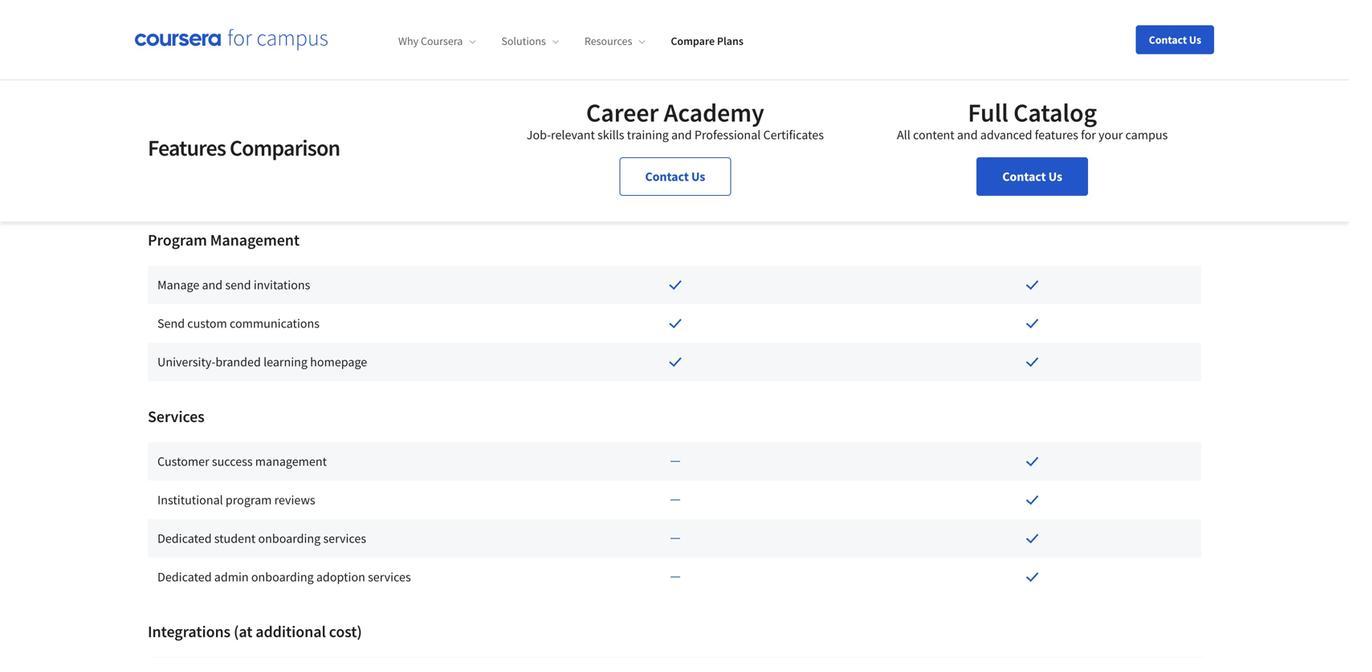 Task type: locate. For each thing, give the bounding box(es) containing it.
cost)
[[329, 622, 362, 642]]

academy
[[664, 96, 764, 128]]

mastery
[[430, 139, 474, 155]]

1 horizontal spatial contact
[[1002, 169, 1046, 185]]

1 contact us link from the left
[[620, 157, 731, 196]]

university-
[[157, 354, 215, 370]]

onboarding for services
[[258, 531, 321, 547]]

2 horizontal spatial us
[[1189, 33, 1201, 47]]

compare plans link
[[671, 34, 744, 48]]

onboarding for adoption
[[251, 569, 314, 585]]

1 horizontal spatial services
[[368, 569, 411, 585]]

0 horizontal spatial us
[[691, 169, 705, 185]]

coursera for campus image
[[135, 29, 328, 51]]

and right content
[[957, 127, 978, 143]]

(at
[[234, 622, 252, 642]]

institutional program reviews
[[157, 492, 315, 508]]

1 horizontal spatial contact us
[[1002, 169, 1062, 185]]

dedicated
[[157, 531, 212, 547], [157, 569, 212, 585]]

additional
[[256, 622, 326, 642]]

contact inside button
[[1149, 33, 1187, 47]]

us inside button
[[1189, 33, 1201, 47]]

services right adoption
[[368, 569, 411, 585]]

your
[[1099, 127, 1123, 143]]

dedicated admin onboarding adoption services
[[157, 569, 411, 585]]

contact us for contact us button
[[1149, 33, 1201, 47]]

homepage
[[310, 354, 367, 370]]

content
[[913, 127, 955, 143]]

customer
[[157, 454, 209, 470]]

learned,
[[254, 139, 299, 155]]

1 horizontal spatial contact us link
[[977, 157, 1088, 196]]

2 contact us link from the left
[[977, 157, 1088, 196]]

skills right actual
[[225, 139, 252, 155]]

integrations
[[148, 622, 231, 642]]

dedicated down 'institutional'
[[157, 531, 212, 547]]

2 horizontal spatial contact us
[[1149, 33, 1201, 47]]

customer success management
[[157, 454, 327, 470]]

all
[[897, 127, 911, 143]]

track
[[157, 139, 187, 155]]

dedicated left admin
[[157, 569, 212, 585]]

and
[[671, 127, 692, 143], [957, 127, 978, 143], [366, 139, 387, 155], [202, 277, 223, 293]]

us for first contact us link from right
[[1049, 169, 1062, 185]]

full catalog all content and advanced features for your campus
[[897, 96, 1168, 143]]

1 vertical spatial dedicated
[[157, 569, 212, 585]]

dedicated student onboarding services
[[157, 531, 366, 547]]

learning
[[263, 354, 308, 370]]

why coursera
[[398, 34, 463, 48]]

dedicated for dedicated admin onboarding adoption services
[[157, 569, 212, 585]]

services up adoption
[[323, 531, 366, 547]]

us
[[1189, 33, 1201, 47], [691, 169, 705, 185], [1049, 169, 1062, 185]]

2 dedicated from the top
[[157, 569, 212, 585]]

student
[[214, 531, 256, 547]]

contact
[[1149, 33, 1187, 47], [645, 169, 689, 185], [1002, 169, 1046, 185]]

contact for 2nd contact us link from right
[[645, 169, 689, 185]]

contact us inside contact us button
[[1149, 33, 1201, 47]]

1 horizontal spatial skills
[[598, 127, 624, 143]]

program
[[148, 230, 207, 250]]

0 horizontal spatial contact us
[[645, 169, 705, 185]]

0 vertical spatial dedicated
[[157, 531, 212, 547]]

management
[[255, 454, 327, 470]]

1 horizontal spatial us
[[1049, 169, 1062, 185]]

contact us link
[[620, 157, 731, 196], [977, 157, 1088, 196]]

0 horizontal spatial contact
[[645, 169, 689, 185]]

and inside full catalog all content and advanced features for your campus
[[957, 127, 978, 143]]

0 horizontal spatial contact us link
[[620, 157, 731, 196]]

skills
[[598, 127, 624, 143], [225, 139, 252, 155]]

contact us link down features
[[977, 157, 1088, 196]]

campus
[[1126, 127, 1168, 143]]

onboarding
[[258, 531, 321, 547], [251, 569, 314, 585]]

1 dedicated from the top
[[157, 531, 212, 547]]

contact us
[[1149, 33, 1201, 47], [645, 169, 705, 185], [1002, 169, 1062, 185]]

career academy job-relevant skills training and professional certificates
[[527, 96, 824, 143]]

contact us for first contact us link from right
[[1002, 169, 1062, 185]]

skills left training
[[598, 127, 624, 143]]

integrations (at additional cost)
[[148, 622, 362, 642]]

success
[[212, 454, 253, 470]]

onboarding up dedicated admin onboarding adoption services at the left of the page
[[258, 531, 321, 547]]

compare plans
[[671, 34, 744, 48]]

0 vertical spatial onboarding
[[258, 531, 321, 547]]

for
[[1081, 127, 1096, 143]]

0 horizontal spatial services
[[323, 531, 366, 547]]

management
[[210, 230, 300, 250]]

features comparison
[[148, 134, 340, 162]]

custom
[[187, 316, 227, 332]]

manage and send invitations
[[157, 277, 310, 293]]

and left send
[[202, 277, 223, 293]]

1 vertical spatial onboarding
[[251, 569, 314, 585]]

contact us link down training
[[620, 157, 731, 196]]

2 horizontal spatial contact
[[1149, 33, 1187, 47]]

us for 2nd contact us link from right
[[691, 169, 705, 185]]

services
[[148, 407, 205, 427]]

certificates
[[763, 127, 824, 143]]

services
[[323, 531, 366, 547], [368, 569, 411, 585]]

time
[[389, 139, 414, 155]]

onboarding down dedicated student onboarding services
[[251, 569, 314, 585]]

and right training
[[671, 127, 692, 143]]

institutional
[[157, 492, 223, 508]]



Task type: vqa. For each thing, say whether or not it's contained in the screenshot.
left Us
yes



Task type: describe. For each thing, give the bounding box(es) containing it.
solutions link
[[501, 34, 559, 48]]

to
[[416, 139, 428, 155]]

resources
[[585, 34, 632, 48]]

full
[[968, 96, 1008, 128]]

adoption
[[316, 569, 365, 585]]

coursera
[[421, 34, 463, 48]]

invitations
[[254, 277, 310, 293]]

and inside career academy job-relevant skills training and professional certificates
[[671, 127, 692, 143]]

contact us button
[[1136, 25, 1214, 54]]

0 horizontal spatial skills
[[225, 139, 252, 155]]

professional
[[695, 127, 761, 143]]

dedicated for dedicated student onboarding services
[[157, 531, 212, 547]]

solutions
[[501, 34, 546, 48]]

skills inside career academy job-relevant skills training and professional certificates
[[598, 127, 624, 143]]

features
[[148, 134, 226, 162]]

compare
[[671, 34, 715, 48]]

relevant
[[551, 127, 595, 143]]

university-branded learning homepage
[[157, 354, 367, 370]]

send custom communications
[[157, 316, 320, 332]]

send
[[225, 277, 251, 293]]

why coursera link
[[398, 34, 476, 48]]

training
[[627, 127, 669, 143]]

comparison
[[230, 134, 340, 162]]

actual
[[189, 139, 222, 155]]

admin
[[214, 569, 249, 585]]

us for contact us button
[[1189, 33, 1201, 47]]

reviews
[[274, 492, 315, 508]]

job-
[[527, 127, 551, 143]]

advanced
[[980, 127, 1032, 143]]

why
[[398, 34, 419, 48]]

track actual skills learned, proficiency, and time to mastery
[[157, 139, 474, 155]]

features
[[1035, 127, 1078, 143]]

1 vertical spatial services
[[368, 569, 411, 585]]

contact us for 2nd contact us link from right
[[645, 169, 705, 185]]

manage
[[157, 277, 199, 293]]

0 vertical spatial services
[[323, 531, 366, 547]]

send
[[157, 316, 185, 332]]

career
[[586, 96, 659, 128]]

resources link
[[585, 34, 645, 48]]

branded
[[215, 354, 261, 370]]

plans
[[717, 34, 744, 48]]

contact for first contact us link from right
[[1002, 169, 1046, 185]]

contact for contact us button
[[1149, 33, 1187, 47]]

and left "time"
[[366, 139, 387, 155]]

catalog
[[1013, 96, 1097, 128]]

program management
[[148, 230, 300, 250]]

program
[[226, 492, 272, 508]]

proficiency,
[[301, 139, 364, 155]]

communications
[[230, 316, 320, 332]]



